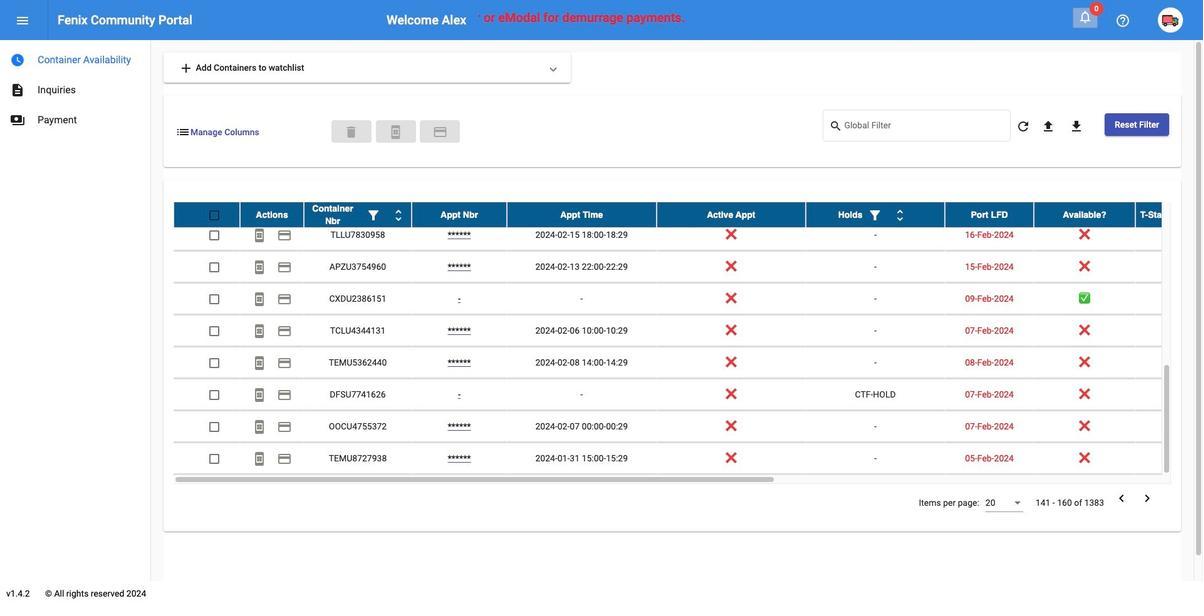 Task type: locate. For each thing, give the bounding box(es) containing it.
1 row from the top
[[174, 188, 1204, 219]]

6 cell from the top
[[1136, 347, 1204, 379]]

Global Watchlist Filter field
[[845, 123, 1005, 133]]

10 row from the top
[[174, 443, 1204, 475]]

7 cell from the top
[[1136, 379, 1204, 411]]

no color image
[[1078, 9, 1093, 24], [15, 13, 30, 28], [10, 53, 25, 68], [179, 61, 194, 76], [10, 113, 25, 128], [176, 125, 191, 140], [388, 125, 403, 140], [391, 208, 406, 223], [868, 208, 883, 223], [893, 208, 908, 223], [252, 228, 267, 244], [277, 228, 292, 244], [252, 260, 267, 275], [277, 260, 292, 275], [252, 324, 267, 339], [277, 324, 292, 339], [252, 356, 267, 371], [277, 356, 292, 371], [277, 388, 292, 403], [252, 420, 267, 435], [277, 420, 292, 435], [252, 452, 267, 467], [277, 452, 292, 467], [1141, 492, 1156, 507]]

column header
[[240, 203, 304, 228], [304, 203, 412, 228], [412, 203, 507, 228], [507, 203, 657, 228], [657, 203, 806, 228], [806, 203, 946, 228], [946, 203, 1035, 228], [1035, 203, 1136, 228], [1136, 203, 1204, 228]]

3 column header from the left
[[412, 203, 507, 228]]

grid
[[174, 188, 1204, 485]]

9 column header from the left
[[1136, 203, 1204, 228]]

4 row from the top
[[174, 251, 1204, 283]]

navigation
[[0, 40, 150, 135]]

8 cell from the top
[[1136, 411, 1204, 443]]

cell
[[1136, 188, 1204, 219], [1136, 219, 1204, 251], [1136, 251, 1204, 283], [1136, 283, 1204, 315], [1136, 315, 1204, 347], [1136, 347, 1204, 379], [1136, 379, 1204, 411], [1136, 411, 1204, 443], [1136, 443, 1204, 475]]

delete image
[[344, 125, 359, 140]]

8 row from the top
[[174, 379, 1204, 411]]

4 cell from the top
[[1136, 283, 1204, 315]]

row
[[174, 188, 1204, 219], [174, 203, 1204, 228], [174, 219, 1204, 251], [174, 251, 1204, 283], [174, 283, 1204, 315], [174, 315, 1204, 347], [174, 347, 1204, 379], [174, 379, 1204, 411], [174, 411, 1204, 443], [174, 443, 1204, 475]]

5 row from the top
[[174, 283, 1204, 315]]

2 row from the top
[[174, 203, 1204, 228]]

no color image
[[1116, 13, 1131, 28], [10, 83, 25, 98], [830, 119, 845, 134], [1016, 119, 1031, 134], [1041, 119, 1056, 134], [1070, 119, 1085, 134], [433, 125, 448, 140], [252, 196, 267, 212], [277, 196, 292, 212], [366, 208, 381, 223], [252, 292, 267, 307], [277, 292, 292, 307], [252, 388, 267, 403], [1115, 492, 1130, 507]]

7 column header from the left
[[946, 203, 1035, 228]]

3 row from the top
[[174, 219, 1204, 251]]

9 row from the top
[[174, 411, 1204, 443]]

5 cell from the top
[[1136, 315, 1204, 347]]



Task type: describe. For each thing, give the bounding box(es) containing it.
6 row from the top
[[174, 315, 1204, 347]]

2 cell from the top
[[1136, 219, 1204, 251]]

8 column header from the left
[[1035, 203, 1136, 228]]

6 column header from the left
[[806, 203, 946, 228]]

9 cell from the top
[[1136, 443, 1204, 475]]

2 column header from the left
[[304, 203, 412, 228]]

4 column header from the left
[[507, 203, 657, 228]]

1 column header from the left
[[240, 203, 304, 228]]

5 column header from the left
[[657, 203, 806, 228]]

1 cell from the top
[[1136, 188, 1204, 219]]

3 cell from the top
[[1136, 251, 1204, 283]]

7 row from the top
[[174, 347, 1204, 379]]



